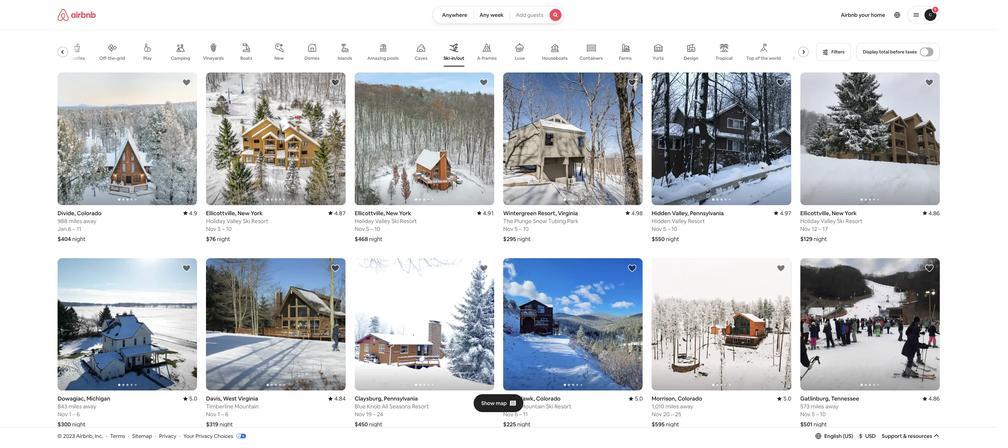 Task type: describe. For each thing, give the bounding box(es) containing it.
boats
[[240, 55, 252, 61]]

4.97 out of 5 average rating image
[[774, 210, 792, 217]]

miles for 25
[[666, 403, 679, 410]]

5 inside ellicottville, new york holiday valley ski resort nov 5 – 10 $76 night
[[217, 225, 221, 233]]

$225
[[503, 421, 516, 428]]

$595
[[652, 421, 665, 428]]

add to wishlist: davis, west virginia image
[[331, 264, 340, 273]]

4.86 for ellicottville, new york holiday valley ski resort nov 12 – 17 $129 night
[[929, 210, 940, 217]]

group for ellicottville, new york holiday valley ski resort nov 12 – 17 $129 night
[[801, 73, 940, 205]]

mountain for virginia
[[235, 403, 259, 410]]

– inside ellicottville, new york holiday valley ski resort nov 12 – 17 $129 night
[[819, 225, 821, 233]]

add to wishlist: claysburg, pennsylvania image
[[479, 264, 488, 273]]

6 inside divide, colorado 988 miles away jan 6 – 11 $404 night
[[68, 225, 71, 233]]

holiday for $76
[[206, 218, 225, 225]]

nov inside dowagiac, michigan 843 miles away nov 1 – 6 $300 night
[[57, 411, 68, 418]]

$295
[[503, 236, 516, 243]]

1 for 5.0
[[69, 411, 71, 418]]

nov inside ellicottville, new york holiday valley ski resort nov 5 – 10 $76 night
[[206, 225, 216, 233]]

– inside 'ellicottville, new york holiday valley ski resort nov 5 – 10 $468 night'
[[370, 225, 373, 233]]

5 inside the wintergreen resort, virginia the plunge snow tubing park nov 5 – 10 $295 night
[[515, 225, 518, 233]]

before
[[891, 49, 905, 55]]

nov inside gatlinburg, tennessee 573 miles away nov 5 – 10 $501 night
[[801, 411, 811, 418]]

night inside black hawk, colorado eldora mountain ski resort nov 6 – 11 $225 night
[[517, 421, 531, 428]]

1,010
[[652, 403, 664, 410]]

show map button
[[474, 394, 524, 412]]

sitemap
[[132, 433, 152, 440]]

filters
[[832, 49, 845, 55]]

5.0 for dowagiac, michigan 843 miles away nov 1 – 6 $300 night
[[189, 395, 197, 403]]

nov inside black hawk, colorado eldora mountain ski resort nov 6 – 11 $225 night
[[503, 411, 513, 418]]

english (us) button
[[816, 433, 854, 440]]

the
[[761, 55, 768, 61]]

privacy link
[[159, 433, 176, 440]]

nov inside ellicottville, new york holiday valley ski resort nov 12 – 17 $129 night
[[801, 225, 811, 233]]

holiday for $468
[[355, 218, 374, 225]]

caves
[[415, 55, 428, 61]]

night inside ellicottville, new york holiday valley ski resort nov 5 – 10 $76 night
[[217, 236, 230, 243]]

6 for black hawk, colorado
[[515, 411, 518, 418]]

wintergreen resort, virginia the plunge snow tubing park nov 5 – 10 $295 night
[[503, 210, 579, 243]]

frames
[[482, 55, 497, 61]]

resort inside hidden valley, pennsylvania hidden valley resort nov 5 – 10 $550 night
[[688, 218, 705, 225]]

divide, colorado 988 miles away jan 6 – 11 $404 night
[[57, 210, 101, 243]]

573
[[801, 403, 810, 410]]

wintergreen
[[503, 210, 537, 217]]

nov inside morrison, colorado 1,010 miles away nov 20 – 25 $595 night
[[652, 411, 662, 418]]

off-
[[99, 55, 108, 61]]

add to wishlist: dowagiac, michigan image
[[182, 264, 191, 273]]

4.91 out of 5 average rating image
[[477, 210, 494, 217]]

resources
[[908, 433, 933, 440]]

1 for 4.84
[[217, 411, 220, 418]]

top
[[747, 55, 755, 61]]

week
[[491, 12, 504, 18]]

support & resources button
[[882, 433, 940, 440]]

add to wishlist: ellicottville, new york image
[[479, 78, 488, 87]]

inc.
[[95, 433, 103, 440]]

2 hidden from the top
[[652, 218, 671, 225]]

yurts
[[653, 55, 664, 61]]

islands
[[338, 55, 352, 61]]

your privacy choices link
[[184, 433, 246, 440]]

colorado for 1,010 miles away
[[678, 395, 702, 403]]

5 inside hidden valley, pennsylvania hidden valley resort nov 5 – 10 $550 night
[[663, 225, 666, 233]]

4 · from the left
[[179, 433, 181, 440]]

$319
[[206, 421, 218, 428]]

group for gatlinburg, tennessee 573 miles away nov 5 – 10 $501 night
[[801, 258, 940, 391]]

amazing pools
[[367, 55, 399, 61]]

none search field containing anywhere
[[433, 6, 565, 24]]

jan
[[57, 225, 67, 233]]

ski for ellicottville, new york holiday valley ski resort nov 12 – 17 $129 night
[[837, 218, 845, 225]]

support & resources
[[882, 433, 933, 440]]

all
[[382, 403, 388, 410]]

add to wishlist: divide, colorado image
[[182, 78, 191, 87]]

vineyards
[[203, 55, 224, 61]]

tennessee
[[831, 396, 859, 403]]

luxe
[[515, 55, 525, 61]]

airbnb your home
[[841, 12, 886, 18]]

nov inside claysburg, pennsylvania blue knob all seasons resort nov 19 – 24 $450 night
[[355, 411, 365, 418]]

pennsylvania inside claysburg, pennsylvania blue knob all seasons resort nov 19 – 24 $450 night
[[384, 396, 418, 403]]

valley for $468
[[375, 218, 390, 225]]

& for bed
[[802, 55, 805, 61]]

farms
[[619, 55, 632, 61]]

group for morrison, colorado 1,010 miles away nov 20 – 25 $595 night
[[652, 258, 792, 391]]

divide,
[[57, 210, 76, 217]]

mountain for colorado
[[521, 403, 545, 410]]

york for ellicottville, new york holiday valley ski resort nov 12 – 17 $129 night
[[845, 210, 857, 217]]

davis, west virginia timberline mountain nov 1 – 6 $319 night
[[206, 395, 259, 428]]

– inside the wintergreen resort, virginia the plunge snow tubing park nov 5 – 10 $295 night
[[519, 225, 522, 233]]

ellicottville, new york holiday valley ski resort nov 5 – 10 $468 night
[[355, 210, 417, 243]]

eldora
[[503, 403, 520, 410]]

night inside claysburg, pennsylvania blue knob all seasons resort nov 19 – 24 $450 night
[[369, 421, 382, 428]]

amazing
[[367, 55, 386, 61]]

timberline
[[206, 403, 233, 410]]

nov inside hidden valley, pennsylvania hidden valley resort nov 5 – 10 $550 night
[[652, 225, 662, 233]]

west
[[223, 395, 237, 403]]

anywhere button
[[433, 6, 474, 24]]

hidden valley, pennsylvania hidden valley resort nov 5 – 10 $550 night
[[652, 210, 724, 243]]

your privacy choices
[[184, 433, 233, 440]]

dowagiac, michigan 843 miles away nov 1 – 6 $300 night
[[57, 395, 110, 428]]

– inside morrison, colorado 1,010 miles away nov 20 – 25 $595 night
[[671, 411, 674, 418]]

12
[[812, 225, 817, 233]]

& for support
[[904, 433, 907, 440]]

ski for ellicottville, new york holiday valley ski resort nov 5 – 10 $468 night
[[391, 218, 399, 225]]

4.95
[[483, 396, 494, 403]]

tropical
[[716, 55, 733, 61]]

group for divide, colorado 988 miles away jan 6 – 11 $404 night
[[57, 73, 197, 205]]

4.9 out of 5 average rating image
[[183, 210, 197, 217]]

988
[[57, 218, 67, 225]]

24
[[377, 411, 383, 418]]

claysburg, pennsylvania blue knob all seasons resort nov 19 – 24 $450 night
[[355, 396, 429, 428]]

breakfasts
[[806, 55, 829, 61]]

new for ellicottville, new york holiday valley ski resort nov 5 – 10 $468 night
[[386, 210, 398, 217]]

resort for black hawk, colorado eldora mountain ski resort nov 6 – 11 $225 night
[[555, 403, 572, 410]]

add to wishlist: hidden valley, pennsylvania image
[[777, 78, 786, 87]]

$
[[860, 433, 863, 440]]

miles for 11
[[68, 218, 82, 225]]

the
[[503, 218, 513, 225]]

in/out
[[452, 55, 464, 61]]

grid
[[117, 55, 125, 61]]

your
[[859, 12, 870, 18]]

profile element
[[574, 0, 940, 30]]

10 inside hidden valley, pennsylvania hidden valley resort nov 5 – 10 $550 night
[[672, 225, 677, 233]]

4.87 out of 5 average rating image
[[328, 210, 346, 217]]

5.0 out of 5 average rating image for black hawk, colorado eldora mountain ski resort nov 6 – 11 $225 night
[[629, 395, 643, 403]]

4.86 for gatlinburg, tennessee 573 miles away nov 5 – 10 $501 night
[[929, 396, 940, 403]]

black hawk, colorado eldora mountain ski resort nov 6 – 11 $225 night
[[503, 395, 572, 428]]

design
[[684, 55, 699, 61]]

the-
[[108, 55, 117, 61]]

night inside the wintergreen resort, virginia the plunge snow tubing park nov 5 – 10 $295 night
[[517, 236, 531, 243]]

10 inside 'ellicottville, new york holiday valley ski resort nov 5 – 10 $468 night'
[[374, 225, 380, 233]]

seasons
[[389, 403, 411, 410]]

resort,
[[538, 210, 557, 217]]

5 inside gatlinburg, tennessee 573 miles away nov 5 – 10 $501 night
[[812, 411, 815, 418]]

morrison, colorado 1,010 miles away nov 20 – 25 $595 night
[[652, 395, 702, 428]]

add to wishlist: gatlinburg, tennessee image
[[925, 264, 934, 273]]

©
[[57, 433, 62, 440]]

virginia for wintergreen resort, virginia
[[558, 210, 578, 217]]

away for 573 miles away
[[826, 403, 839, 410]]

– inside dowagiac, michigan 843 miles away nov 1 – 6 $300 night
[[72, 411, 75, 418]]

containers
[[580, 55, 603, 61]]

add to wishlist: ellicottville, new york image for 4.86
[[925, 78, 934, 87]]

add guests button
[[510, 6, 565, 24]]

843
[[57, 403, 67, 410]]

group for davis, west virginia timberline mountain nov 1 – 6 $319 night
[[206, 258, 346, 391]]

night inside davis, west virginia timberline mountain nov 1 – 6 $319 night
[[219, 421, 233, 428]]

resort for ellicottville, new york holiday valley ski resort nov 5 – 10 $468 night
[[400, 218, 417, 225]]

english
[[825, 433, 842, 440]]

resort for claysburg, pennsylvania blue knob all seasons resort nov 19 – 24 $450 night
[[412, 403, 429, 410]]

valley for night
[[672, 218, 687, 225]]

support
[[882, 433, 903, 440]]

1 inside the 1 dropdown button
[[935, 7, 937, 12]]

1 hidden from the top
[[652, 210, 671, 217]]



Task type: vqa. For each thing, say whether or not it's contained in the screenshot.
Show on the bottom left
yes



Task type: locate. For each thing, give the bounding box(es) containing it.
10 inside ellicottville, new york holiday valley ski resort nov 5 – 10 $76 night
[[226, 225, 232, 233]]

nov inside the wintergreen resort, virginia the plunge snow tubing park nov 5 – 10 $295 night
[[503, 225, 513, 233]]

nov up $76
[[206, 225, 216, 233]]

group for black hawk, colorado eldora mountain ski resort nov 6 – 11 $225 night
[[503, 258, 643, 391]]

4.86 out of 5 average rating image for gatlinburg, tennessee 573 miles away nov 5 – 10 $501 night
[[923, 396, 940, 403]]

privacy left your
[[159, 433, 176, 440]]

5.0 left morrison,
[[635, 395, 643, 403]]

1 horizontal spatial ellicottville,
[[355, 210, 385, 217]]

group containing off-the-grid
[[57, 37, 829, 67]]

nov down the
[[503, 225, 513, 233]]

4 valley from the left
[[821, 218, 836, 225]]

4.95 out of 5 average rating image
[[477, 396, 494, 403]]

miles inside morrison, colorado 1,010 miles away nov 20 – 25 $595 night
[[666, 403, 679, 410]]

display total before taxes button
[[857, 43, 940, 61]]

colorado for 988 miles away
[[77, 210, 101, 217]]

show
[[481, 400, 495, 407]]

0 horizontal spatial 11
[[76, 225, 81, 233]]

mountain down west
[[235, 403, 259, 410]]

5.0 for morrison, colorado 1,010 miles away nov 20 – 25 $595 night
[[784, 395, 792, 403]]

2 horizontal spatial york
[[845, 210, 857, 217]]

away up the 25
[[680, 403, 693, 410]]

night up choices
[[219, 421, 233, 428]]

5.0
[[189, 395, 197, 403], [635, 395, 643, 403], [784, 395, 792, 403]]

away for 843 miles away
[[83, 403, 96, 410]]

11 inside divide, colorado 988 miles away jan 6 – 11 $404 night
[[76, 225, 81, 233]]

6 right jan
[[68, 225, 71, 233]]

colorado right divide,
[[77, 210, 101, 217]]

add to wishlist: wintergreen resort, virginia image
[[628, 78, 637, 87]]

1 vertical spatial pennsylvania
[[384, 396, 418, 403]]

camping
[[171, 55, 190, 61]]

4.86 out of 5 average rating image for ellicottville, new york holiday valley ski resort nov 12 – 17 $129 night
[[923, 210, 940, 217]]

2 holiday from the left
[[355, 218, 374, 225]]

1 inside davis, west virginia timberline mountain nov 1 – 6 $319 night
[[217, 411, 220, 418]]

1 horizontal spatial virginia
[[558, 210, 578, 217]]

4.98
[[632, 210, 643, 217]]

$300
[[57, 421, 71, 428]]

a-
[[477, 55, 482, 61]]

sitemap link
[[132, 433, 152, 440]]

– inside black hawk, colorado eldora mountain ski resort nov 6 – 11 $225 night
[[519, 411, 522, 418]]

mountain inside black hawk, colorado eldora mountain ski resort nov 6 – 11 $225 night
[[521, 403, 545, 410]]

map
[[496, 400, 507, 407]]

6 down dowagiac,
[[76, 411, 80, 418]]

virginia right west
[[238, 395, 258, 403]]

6 inside davis, west virginia timberline mountain nov 1 – 6 $319 night
[[225, 411, 228, 418]]

1 vertical spatial &
[[904, 433, 907, 440]]

away for 1,010 miles away
[[680, 403, 693, 410]]

1 valley from the left
[[226, 218, 242, 225]]

ellicottville, inside 'ellicottville, new york holiday valley ski resort nov 5 – 10 $468 night'
[[355, 210, 385, 217]]

night down 17
[[814, 236, 827, 243]]

–
[[72, 225, 75, 233], [222, 225, 225, 233], [519, 225, 522, 233], [668, 225, 670, 233], [370, 225, 373, 233], [819, 225, 821, 233], [72, 411, 75, 418], [221, 411, 224, 418], [519, 411, 522, 418], [671, 411, 674, 418], [373, 411, 376, 418], [816, 411, 819, 418]]

add to wishlist: black hawk, colorado image
[[628, 264, 637, 273]]

morrison,
[[652, 395, 677, 403]]

· left privacy link
[[155, 433, 156, 440]]

tubing
[[548, 218, 566, 225]]

valley inside hidden valley, pennsylvania hidden valley resort nov 5 – 10 $550 night
[[672, 218, 687, 225]]

0 horizontal spatial ellicottville,
[[206, 210, 236, 217]]

4.91
[[483, 210, 494, 217]]

$468
[[355, 236, 368, 243]]

guests
[[528, 12, 544, 18]]

1 horizontal spatial &
[[904, 433, 907, 440]]

6 inside black hawk, colorado eldora mountain ski resort nov 6 – 11 $225 night
[[515, 411, 518, 418]]

away for 988 miles away
[[83, 218, 96, 225]]

your
[[184, 433, 194, 440]]

nov
[[206, 225, 216, 233], [503, 225, 513, 233], [652, 225, 662, 233], [355, 225, 365, 233], [801, 225, 811, 233], [57, 411, 68, 418], [206, 411, 216, 418], [503, 411, 513, 418], [652, 411, 662, 418], [355, 411, 365, 418], [801, 411, 811, 418]]

& right support on the right of page
[[904, 433, 907, 440]]

nov down 1,010
[[652, 411, 662, 418]]

nov down 573 on the right bottom of page
[[801, 411, 811, 418]]

10 inside the wintergreen resort, virginia the plunge snow tubing park nov 5 – 10 $295 night
[[523, 225, 529, 233]]

0 horizontal spatial colorado
[[77, 210, 101, 217]]

holiday inside ellicottville, new york holiday valley ski resort nov 5 – 10 $76 night
[[206, 218, 225, 225]]

2 horizontal spatial 1
[[935, 7, 937, 12]]

colorado inside morrison, colorado 1,010 miles away nov 20 – 25 $595 night
[[678, 395, 702, 403]]

11 right jan
[[76, 225, 81, 233]]

add to wishlist: morrison, colorado image
[[777, 264, 786, 273]]

night down 24
[[369, 421, 382, 428]]

new for ellicottville, new york holiday valley ski resort nov 5 – 10 $76 night
[[237, 210, 249, 217]]

pennsylvania right valley,
[[690, 210, 724, 217]]

valley inside ellicottville, new york holiday valley ski resort nov 5 – 10 $76 night
[[226, 218, 242, 225]]

resort for ellicottville, new york holiday valley ski resort nov 12 – 17 $129 night
[[846, 218, 863, 225]]

new
[[274, 55, 284, 61], [237, 210, 249, 217], [386, 210, 398, 217], [832, 210, 844, 217]]

3 · from the left
[[155, 433, 156, 440]]

0 horizontal spatial york
[[251, 210, 263, 217]]

miles for 6
[[68, 403, 82, 410]]

group for hidden valley, pennsylvania hidden valley resort nov 5 – 10 $550 night
[[652, 73, 792, 205]]

1 ellicottville, from the left
[[206, 210, 236, 217]]

off-the-grid
[[99, 55, 125, 61]]

5.0 out of 5 average rating image
[[183, 395, 197, 403], [629, 395, 643, 403], [778, 395, 792, 403]]

colorado inside black hawk, colorado eldora mountain ski resort nov 6 – 11 $225 night
[[536, 395, 561, 403]]

resort inside black hawk, colorado eldora mountain ski resort nov 6 – 11 $225 night
[[555, 403, 572, 410]]

virginia for davis, west virginia
[[238, 395, 258, 403]]

5.0 left davis,
[[189, 395, 197, 403]]

0 horizontal spatial privacy
[[159, 433, 176, 440]]

4.98 out of 5 average rating image
[[626, 210, 643, 217]]

taxes
[[906, 49, 917, 55]]

nov inside 'ellicottville, new york holiday valley ski resort nov 5 – 10 $468 night'
[[355, 225, 365, 233]]

· left your
[[179, 433, 181, 440]]

away right the 988
[[83, 218, 96, 225]]

pennsylvania
[[690, 210, 724, 217], [384, 396, 418, 403]]

mountain down "hawk,"
[[521, 403, 545, 410]]

night inside morrison, colorado 1,010 miles away nov 20 – 25 $595 night
[[666, 421, 679, 428]]

1 horizontal spatial 5.0
[[635, 395, 643, 403]]

2 ellicottville, from the left
[[355, 210, 385, 217]]

nov down blue
[[355, 411, 365, 418]]

miles inside gatlinburg, tennessee 573 miles away nov 5 – 10 $501 night
[[811, 403, 824, 410]]

1 add to wishlist: ellicottville, new york image from the left
[[331, 78, 340, 87]]

None search field
[[433, 6, 565, 24]]

5.0 out of 5 average rating image left gatlinburg,
[[778, 395, 792, 403]]

5.0 left gatlinburg,
[[784, 395, 792, 403]]

0 horizontal spatial add to wishlist: ellicottville, new york image
[[331, 78, 340, 87]]

resort inside ellicottville, new york holiday valley ski resort nov 5 – 10 $76 night
[[251, 218, 268, 225]]

resort for ellicottville, new york holiday valley ski resort nov 5 – 10 $76 night
[[251, 218, 268, 225]]

group for ellicottville, new york holiday valley ski resort nov 5 – 10 $468 night
[[355, 73, 494, 205]]

hidden up $550
[[652, 218, 671, 225]]

resort inside claysburg, pennsylvania blue knob all seasons resort nov 19 – 24 $450 night
[[412, 403, 429, 410]]

– inside ellicottville, new york holiday valley ski resort nov 5 – 10 $76 night
[[222, 225, 225, 233]]

york inside 'ellicottville, new york holiday valley ski resort nov 5 – 10 $468 night'
[[399, 210, 411, 217]]

1 inside dowagiac, michigan 843 miles away nov 1 – 6 $300 night
[[69, 411, 71, 418]]

0 horizontal spatial 5.0 out of 5 average rating image
[[183, 395, 197, 403]]

resort inside 'ellicottville, new york holiday valley ski resort nov 5 – 10 $468 night'
[[400, 218, 417, 225]]

2 mountain from the left
[[521, 403, 545, 410]]

5.0 out of 5 average rating image left morrison,
[[629, 395, 643, 403]]

home
[[871, 12, 886, 18]]

night inside divide, colorado 988 miles away jan 6 – 11 $404 night
[[72, 236, 85, 243]]

nov left 12
[[801, 225, 811, 233]]

york for ellicottville, new york holiday valley ski resort nov 5 – 10 $468 night
[[399, 210, 411, 217]]

ellicottville,
[[206, 210, 236, 217], [355, 210, 385, 217], [801, 210, 831, 217]]

11 down "hawk,"
[[523, 411, 528, 418]]

night inside gatlinburg, tennessee 573 miles away nov 5 – 10 $501 night
[[814, 421, 827, 428]]

20
[[663, 411, 670, 418]]

valley inside ellicottville, new york holiday valley ski resort nov 12 – 17 $129 night
[[821, 218, 836, 225]]

5.0 out of 5 average rating image left davis,
[[183, 395, 197, 403]]

0 vertical spatial 4.86 out of 5 average rating image
[[923, 210, 940, 217]]

night right $550
[[666, 236, 679, 243]]

– inside divide, colorado 988 miles away jan 6 – 11 $404 night
[[72, 225, 75, 233]]

· right the 'inc.' on the bottom
[[106, 433, 107, 440]]

– inside hidden valley, pennsylvania hidden valley resort nov 5 – 10 $550 night
[[668, 225, 670, 233]]

3 valley from the left
[[375, 218, 390, 225]]

17
[[823, 225, 828, 233]]

5.0 for black hawk, colorado eldora mountain ski resort nov 6 – 11 $225 night
[[635, 395, 643, 403]]

ellicottville, for ellicottville, new york holiday valley ski resort nov 5 – 10 $468 night
[[355, 210, 385, 217]]

1 horizontal spatial holiday
[[355, 218, 374, 225]]

6
[[68, 225, 71, 233], [76, 411, 80, 418], [225, 411, 228, 418], [515, 411, 518, 418]]

4.84 out of 5 average rating image
[[328, 395, 346, 403]]

night inside hidden valley, pennsylvania hidden valley resort nov 5 – 10 $550 night
[[666, 236, 679, 243]]

3 york from the left
[[845, 210, 857, 217]]

miles inside divide, colorado 988 miles away jan 6 – 11 $404 night
[[68, 218, 82, 225]]

valley,
[[672, 210, 689, 217]]

0 vertical spatial 11
[[76, 225, 81, 233]]

6 down 'eldora'
[[515, 411, 518, 418]]

ellicottville, inside ellicottville, new york holiday valley ski resort nov 12 – 17 $129 night
[[801, 210, 831, 217]]

add to wishlist: ellicottville, new york image
[[331, 78, 340, 87], [925, 78, 934, 87]]

nov down 843
[[57, 411, 68, 418]]

night right $501
[[814, 421, 827, 428]]

mountain inside davis, west virginia timberline mountain nov 1 – 6 $319 night
[[235, 403, 259, 410]]

1 privacy from the left
[[159, 433, 176, 440]]

filters button
[[816, 43, 851, 61]]

group for dowagiac, michigan 843 miles away nov 1 – 6 $300 night
[[57, 258, 197, 391]]

19
[[366, 411, 372, 418]]

miles for 10
[[811, 403, 824, 410]]

group for ellicottville, new york holiday valley ski resort nov 5 – 10 $76 night
[[206, 73, 346, 205]]

colorado
[[77, 210, 101, 217], [536, 395, 561, 403], [678, 395, 702, 403]]

night down the 25
[[666, 421, 679, 428]]

4.87
[[334, 210, 346, 217]]

2 horizontal spatial 5.0 out of 5 average rating image
[[778, 395, 792, 403]]

ellicottville, new york holiday valley ski resort nov 5 – 10 $76 night
[[206, 210, 268, 243]]

0 vertical spatial hidden
[[652, 210, 671, 217]]

holiday inside 'ellicottville, new york holiday valley ski resort nov 5 – 10 $468 night'
[[355, 218, 374, 225]]

·
[[106, 433, 107, 440], [128, 433, 129, 440], [155, 433, 156, 440], [179, 433, 181, 440]]

pools
[[387, 55, 399, 61]]

5 inside 'ellicottville, new york holiday valley ski resort nov 5 – 10 $468 night'
[[366, 225, 369, 233]]

1 vertical spatial hidden
[[652, 218, 671, 225]]

&
[[802, 55, 805, 61], [904, 433, 907, 440]]

10
[[226, 225, 232, 233], [523, 225, 529, 233], [672, 225, 677, 233], [374, 225, 380, 233], [820, 411, 826, 418]]

colorado right "hawk,"
[[536, 395, 561, 403]]

hawk,
[[519, 395, 535, 403]]

of
[[756, 55, 760, 61]]

colorado inside divide, colorado 988 miles away jan 6 – 11 $404 night
[[77, 210, 101, 217]]

night right $76
[[217, 236, 230, 243]]

virginia up 'park' at the right of the page
[[558, 210, 578, 217]]

group for wintergreen resort, virginia the plunge snow tubing park nov 5 – 10 $295 night
[[503, 73, 643, 205]]

5.0 out of 5 average rating image for dowagiac, michigan 843 miles away nov 1 – 6 $300 night
[[183, 395, 197, 403]]

0 vertical spatial pennsylvania
[[690, 210, 724, 217]]

ellicottville, for ellicottville, new york holiday valley ski resort nov 5 – 10 $76 night
[[206, 210, 236, 217]]

new for ellicottville, new york holiday valley ski resort nov 12 – 17 $129 night
[[832, 210, 844, 217]]

0 vertical spatial 4.86
[[929, 210, 940, 217]]

airbnb your home link
[[837, 7, 890, 23]]

3 5.0 from the left
[[784, 395, 792, 403]]

6 for davis, west virginia
[[225, 411, 228, 418]]

miles up 20
[[666, 403, 679, 410]]

0 horizontal spatial holiday
[[206, 218, 225, 225]]

2 5.0 from the left
[[635, 395, 643, 403]]

ski for ellicottville, new york holiday valley ski resort nov 5 – 10 $76 night
[[243, 218, 250, 225]]

2 4.86 from the top
[[929, 396, 940, 403]]

$404
[[57, 236, 71, 243]]

1 · from the left
[[106, 433, 107, 440]]

new inside ellicottville, new york holiday valley ski resort nov 5 – 10 $76 night
[[237, 210, 249, 217]]

0 horizontal spatial mountain
[[235, 403, 259, 410]]

away inside gatlinburg, tennessee 573 miles away nov 5 – 10 $501 night
[[826, 403, 839, 410]]

night right $225
[[517, 421, 531, 428]]

1 button
[[908, 6, 940, 24]]

choices
[[214, 433, 233, 440]]

0 horizontal spatial pennsylvania
[[384, 396, 418, 403]]

0 horizontal spatial virginia
[[238, 395, 258, 403]]

0 vertical spatial virginia
[[558, 210, 578, 217]]

· right terms
[[128, 433, 129, 440]]

2 4.86 out of 5 average rating image from the top
[[923, 396, 940, 403]]

virginia inside davis, west virginia timberline mountain nov 1 – 6 $319 night
[[238, 395, 258, 403]]

5.0 out of 5 average rating image for morrison, colorado 1,010 miles away nov 20 – 25 $595 night
[[778, 395, 792, 403]]

3 ellicottville, from the left
[[801, 210, 831, 217]]

pennsylvania inside hidden valley, pennsylvania hidden valley resort nov 5 – 10 $550 night
[[690, 210, 724, 217]]

ski-
[[444, 55, 452, 61]]

ski inside ellicottville, new york holiday valley ski resort nov 12 – 17 $129 night
[[837, 218, 845, 225]]

3 5.0 out of 5 average rating image from the left
[[778, 395, 792, 403]]

1 vertical spatial 11
[[523, 411, 528, 418]]

ski for black hawk, colorado eldora mountain ski resort nov 6 – 11 $225 night
[[546, 403, 553, 410]]

night right $468 on the bottom of the page
[[369, 236, 383, 243]]

a-frames
[[477, 55, 497, 61]]

miles down divide,
[[68, 218, 82, 225]]

york inside ellicottville, new york holiday valley ski resort nov 12 – 17 $129 night
[[845, 210, 857, 217]]

display total before taxes
[[863, 49, 917, 55]]

holiday up $468 on the bottom of the page
[[355, 218, 374, 225]]

york for ellicottville, new york holiday valley ski resort nov 5 – 10 $76 night
[[251, 210, 263, 217]]

terms · sitemap · privacy ·
[[110, 433, 181, 440]]

1
[[935, 7, 937, 12], [69, 411, 71, 418], [217, 411, 220, 418]]

nov inside davis, west virginia timberline mountain nov 1 – 6 $319 night
[[206, 411, 216, 418]]

away
[[83, 218, 96, 225], [83, 403, 96, 410], [680, 403, 693, 410], [826, 403, 839, 410]]

plunge
[[514, 218, 532, 225]]

4.97
[[780, 210, 792, 217]]

privacy
[[159, 433, 176, 440], [196, 433, 213, 440]]

add to wishlist: ellicottville, new york image for 4.87
[[331, 78, 340, 87]]

usd
[[866, 433, 876, 440]]

group for claysburg, pennsylvania blue knob all seasons resort nov 19 – 24 $450 night
[[355, 258, 494, 391]]

miles inside dowagiac, michigan 843 miles away nov 1 – 6 $300 night
[[68, 403, 82, 410]]

1 4.86 from the top
[[929, 210, 940, 217]]

ski inside black hawk, colorado eldora mountain ski resort nov 6 – 11 $225 night
[[546, 403, 553, 410]]

ellicottville, up $468 on the bottom of the page
[[355, 210, 385, 217]]

2 horizontal spatial colorado
[[678, 395, 702, 403]]

0 horizontal spatial 1
[[69, 411, 71, 418]]

ellicottville, up 12
[[801, 210, 831, 217]]

gatlinburg, tennessee 573 miles away nov 5 – 10 $501 night
[[801, 396, 859, 428]]

nov up $468 on the bottom of the page
[[355, 225, 365, 233]]

holiday up $76
[[206, 218, 225, 225]]

valley for $76
[[226, 218, 242, 225]]

1 5.0 from the left
[[189, 395, 197, 403]]

4.86 out of 5 average rating image
[[923, 210, 940, 217], [923, 396, 940, 403]]

3 holiday from the left
[[801, 218, 820, 225]]

1 holiday from the left
[[206, 218, 225, 225]]

5
[[217, 225, 221, 233], [515, 225, 518, 233], [663, 225, 666, 233], [366, 225, 369, 233], [812, 411, 815, 418]]

night up © 2023 airbnb, inc. ·
[[72, 421, 85, 428]]

2 valley from the left
[[672, 218, 687, 225]]

new inside 'ellicottville, new york holiday valley ski resort nov 5 – 10 $468 night'
[[386, 210, 398, 217]]

away inside divide, colorado 988 miles away jan 6 – 11 $404 night
[[83, 218, 96, 225]]

holiday inside ellicottville, new york holiday valley ski resort nov 12 – 17 $129 night
[[801, 218, 820, 225]]

ski inside ellicottville, new york holiday valley ski resort nov 5 – 10 $76 night
[[243, 218, 250, 225]]

colorado up the 25
[[678, 395, 702, 403]]

6 for dowagiac, michigan
[[76, 411, 80, 418]]

valley for $129
[[821, 218, 836, 225]]

1 horizontal spatial pennsylvania
[[690, 210, 724, 217]]

ellicottville, for ellicottville, new york holiday valley ski resort nov 12 – 17 $129 night
[[801, 210, 831, 217]]

valley
[[226, 218, 242, 225], [672, 218, 687, 225], [375, 218, 390, 225], [821, 218, 836, 225]]

resort inside ellicottville, new york holiday valley ski resort nov 12 – 17 $129 night
[[846, 218, 863, 225]]

& inside group
[[802, 55, 805, 61]]

6 inside dowagiac, michigan 843 miles away nov 1 – 6 $300 night
[[76, 411, 80, 418]]

1 vertical spatial 4.86
[[929, 396, 940, 403]]

holiday for $129
[[801, 218, 820, 225]]

1 horizontal spatial privacy
[[196, 433, 213, 440]]

away inside dowagiac, michigan 843 miles away nov 1 – 6 $300 night
[[83, 403, 96, 410]]

virginia inside the wintergreen resort, virginia the plunge snow tubing park nov 5 – 10 $295 night
[[558, 210, 578, 217]]

6 down timberline
[[225, 411, 228, 418]]

away down michigan
[[83, 403, 96, 410]]

any week
[[480, 12, 504, 18]]

25
[[675, 411, 681, 418]]

1 5.0 out of 5 average rating image from the left
[[183, 395, 197, 403]]

ski-in/out
[[444, 55, 464, 61]]

black
[[503, 395, 517, 403]]

night inside ellicottville, new york holiday valley ski resort nov 12 – 17 $129 night
[[814, 236, 827, 243]]

privacy down $319
[[196, 433, 213, 440]]

ellicottville, up $76
[[206, 210, 236, 217]]

(us)
[[843, 433, 854, 440]]

2 5.0 out of 5 average rating image from the left
[[629, 395, 643, 403]]

2 york from the left
[[399, 210, 411, 217]]

new inside ellicottville, new york holiday valley ski resort nov 12 – 17 $129 night
[[832, 210, 844, 217]]

holiday up 12
[[801, 218, 820, 225]]

1 4.86 out of 5 average rating image from the top
[[923, 210, 940, 217]]

hidden left valley,
[[652, 210, 671, 217]]

1 horizontal spatial 11
[[523, 411, 528, 418]]

terms
[[110, 433, 125, 440]]

1 vertical spatial 4.86 out of 5 average rating image
[[923, 396, 940, 403]]

4.9
[[189, 210, 197, 217]]

$76
[[206, 236, 216, 243]]

york inside ellicottville, new york holiday valley ski resort nov 5 – 10 $76 night
[[251, 210, 263, 217]]

2 add to wishlist: ellicottville, new york image from the left
[[925, 78, 934, 87]]

valley inside 'ellicottville, new york holiday valley ski resort nov 5 – 10 $468 night'
[[375, 218, 390, 225]]

terms link
[[110, 433, 125, 440]]

1 mountain from the left
[[235, 403, 259, 410]]

away inside morrison, colorado 1,010 miles away nov 20 – 25 $595 night
[[680, 403, 693, 410]]

10 inside gatlinburg, tennessee 573 miles away nov 5 – 10 $501 night
[[820, 411, 826, 418]]

nov down 'eldora'
[[503, 411, 513, 418]]

away down tennessee
[[826, 403, 839, 410]]

2 horizontal spatial ellicottville,
[[801, 210, 831, 217]]

ellicottville, inside ellicottville, new york holiday valley ski resort nov 5 – 10 $76 night
[[206, 210, 236, 217]]

night inside 'ellicottville, new york holiday valley ski resort nov 5 – 10 $468 night'
[[369, 236, 383, 243]]

1 york from the left
[[251, 210, 263, 217]]

1 horizontal spatial mountain
[[521, 403, 545, 410]]

nov up $319
[[206, 411, 216, 418]]

0 horizontal spatial &
[[802, 55, 805, 61]]

resort
[[251, 218, 268, 225], [688, 218, 705, 225], [400, 218, 417, 225], [846, 218, 863, 225], [555, 403, 572, 410], [412, 403, 429, 410]]

2 horizontal spatial holiday
[[801, 218, 820, 225]]

dowagiac,
[[57, 395, 85, 403]]

english (us)
[[825, 433, 854, 440]]

0 vertical spatial &
[[802, 55, 805, 61]]

group
[[57, 37, 829, 67], [57, 73, 197, 205], [206, 73, 346, 205], [355, 73, 494, 205], [503, 73, 643, 205], [652, 73, 792, 205], [801, 73, 940, 205], [57, 258, 197, 391], [206, 258, 346, 391], [355, 258, 494, 391], [503, 258, 643, 391], [652, 258, 792, 391], [801, 258, 940, 391]]

ski inside 'ellicottville, new york holiday valley ski resort nov 5 – 10 $468 night'
[[391, 218, 399, 225]]

1 horizontal spatial york
[[399, 210, 411, 217]]

nov up $550
[[652, 225, 662, 233]]

ski
[[243, 218, 250, 225], [391, 218, 399, 225], [837, 218, 845, 225], [546, 403, 553, 410]]

bed & breakfasts
[[793, 55, 829, 61]]

1 horizontal spatial colorado
[[536, 395, 561, 403]]

1 horizontal spatial 1
[[217, 411, 220, 418]]

miles down dowagiac,
[[68, 403, 82, 410]]

0 horizontal spatial 5.0
[[189, 395, 197, 403]]

airbnb
[[841, 12, 858, 18]]

4.84
[[334, 395, 346, 403]]

2 · from the left
[[128, 433, 129, 440]]

– inside claysburg, pennsylvania blue knob all seasons resort nov 19 – 24 $450 night
[[373, 411, 376, 418]]

night inside dowagiac, michigan 843 miles away nov 1 – 6 $300 night
[[72, 421, 85, 428]]

pennsylvania up "seasons" on the bottom left of the page
[[384, 396, 418, 403]]

$129
[[801, 236, 813, 243]]

night right $295
[[517, 236, 531, 243]]

11 inside black hawk, colorado eldora mountain ski resort nov 6 – 11 $225 night
[[523, 411, 528, 418]]

& right bed
[[802, 55, 805, 61]]

any
[[480, 12, 490, 18]]

1 vertical spatial virginia
[[238, 395, 258, 403]]

miles down gatlinburg,
[[811, 403, 824, 410]]

2 horizontal spatial 5.0
[[784, 395, 792, 403]]

night right the $404
[[72, 236, 85, 243]]

– inside davis, west virginia timberline mountain nov 1 – 6 $319 night
[[221, 411, 224, 418]]

– inside gatlinburg, tennessee 573 miles away nov 5 – 10 $501 night
[[816, 411, 819, 418]]

2 privacy from the left
[[196, 433, 213, 440]]

1 horizontal spatial 5.0 out of 5 average rating image
[[629, 395, 643, 403]]

1 horizontal spatial add to wishlist: ellicottville, new york image
[[925, 78, 934, 87]]



